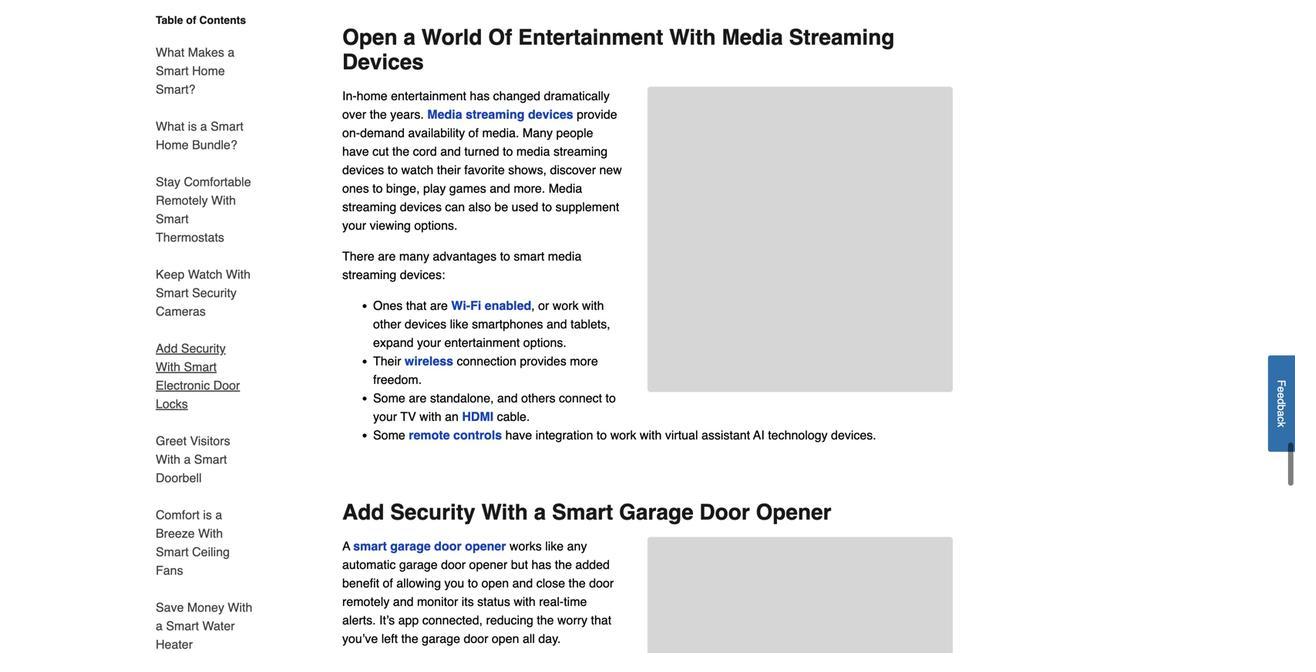 Task type: describe. For each thing, give the bounding box(es) containing it.
open a world of entertainment with media streaming devices
[[342, 25, 895, 75]]

to right ones
[[373, 181, 383, 196]]

security for add security with smart electronic door locks
[[181, 341, 226, 356]]

be
[[495, 200, 508, 214]]

works like any automatic garage door opener but has the added benefit of allowing you to open and close the door remotely and monitor its status with real-time alerts. it's app connected, reducing the worry that you've left the garage door open all day.
[[342, 539, 614, 646]]

devices:
[[400, 268, 445, 282]]

and up be
[[490, 181, 511, 196]]

your inside some are standalone, and others connect to your tv with an
[[373, 410, 397, 424]]

f e e d b a c k
[[1276, 380, 1289, 428]]

some for some are standalone, and others connect to your tv with an
[[373, 391, 406, 405]]

assistant
[[702, 428, 751, 442]]

there
[[342, 249, 375, 264]]

smart inside there are many advantages to smart media streaming devices:
[[514, 249, 545, 264]]

locks
[[156, 397, 188, 411]]

2 e from the top
[[1276, 393, 1289, 399]]

provide
[[577, 107, 618, 122]]

a inside comfort is a breeze with smart ceiling fans
[[215, 508, 222, 522]]

is for what
[[188, 119, 197, 133]]

with inside keep watch with smart security cameras
[[226, 267, 251, 282]]

app
[[398, 613, 419, 628]]

devices inside , or work with other devices like smartphones and tablets, expand your entertainment options.
[[405, 317, 447, 331]]

your inside , or work with other devices like smartphones and tablets, expand your entertainment options.
[[417, 336, 441, 350]]

2 vertical spatial garage
[[422, 632, 460, 646]]

to down media.
[[503, 144, 513, 159]]

electronic
[[156, 378, 210, 393]]

of
[[488, 25, 512, 50]]

with inside comfort is a breeze with smart ceiling fans
[[198, 526, 223, 541]]

to inside some are standalone, and others connect to your tv with an
[[606, 391, 616, 405]]

0 vertical spatial open
[[482, 576, 509, 591]]

greet visitors with a smart doorbell
[[156, 434, 230, 485]]

is for comfort
[[203, 508, 212, 522]]

the inside provide on-demand availability of media. many people have cut the cord and turned to media streaming devices to watch their favorite shows, discover new ones to binge, play games and more. media streaming devices can also be used to supplement your viewing options.
[[393, 144, 410, 159]]

an amazon firestick remote control. image
[[648, 87, 953, 392]]

cut
[[373, 144, 389, 159]]

a inside what makes a smart home smart?
[[228, 45, 235, 59]]

media inside open a world of entertainment with media streaming devices
[[722, 25, 783, 50]]

like inside works like any automatic garage door opener but has the added benefit of allowing you to open and close the door remotely and monitor its status with real-time alerts. it's app connected, reducing the worry that you've left the garage door open all day.
[[545, 539, 564, 554]]

other
[[373, 317, 401, 331]]

wireless link
[[405, 354, 454, 368]]

save money with a smart water heater
[[156, 600, 253, 652]]

automatic
[[342, 558, 396, 572]]

home
[[357, 89, 388, 103]]

devices.
[[832, 428, 877, 442]]

with inside greet visitors with a smart doorbell
[[156, 452, 180, 467]]

the up time
[[569, 576, 586, 591]]

in-
[[342, 89, 357, 103]]

thermostats
[[156, 230, 224, 245]]

with left the virtual
[[640, 428, 662, 442]]

0 vertical spatial opener
[[465, 539, 506, 554]]

to up binge,
[[388, 163, 398, 177]]

works
[[510, 539, 542, 554]]

smart garage door opener link
[[353, 539, 506, 554]]

greet visitors with a smart doorbell link
[[156, 423, 253, 497]]

media streaming devices
[[428, 107, 574, 122]]

demand
[[360, 126, 405, 140]]

cameras
[[156, 304, 206, 319]]

table of contents
[[156, 14, 246, 26]]

and up app
[[393, 595, 414, 609]]

1 vertical spatial garage
[[399, 558, 438, 572]]

smart up any
[[552, 500, 613, 525]]

have inside provide on-demand availability of media. many people have cut the cord and turned to media streaming devices to watch their favorite shows, discover new ones to binge, play games and more. media streaming devices can also be used to supplement your viewing options.
[[342, 144, 369, 159]]

integration
[[536, 428, 594, 442]]

with inside open a world of entertainment with media streaming devices
[[670, 25, 716, 50]]

ceiling
[[192, 545, 230, 559]]

save
[[156, 600, 184, 615]]

opener inside works like any automatic garage door opener but has the added benefit of allowing you to open and close the door remotely and monitor its status with real-time alerts. it's app connected, reducing the worry that you've left the garage door open all day.
[[469, 558, 508, 572]]

cable.
[[497, 410, 530, 424]]

with inside some are standalone, and others connect to your tv with an
[[420, 410, 442, 424]]

to right used
[[542, 200, 552, 214]]

added
[[576, 558, 610, 572]]

1 horizontal spatial have
[[506, 428, 532, 442]]

ai
[[754, 428, 765, 442]]

tablets,
[[571, 317, 611, 331]]

comfort
[[156, 508, 200, 522]]

smart inside greet visitors with a smart doorbell
[[194, 452, 227, 467]]

controls
[[454, 428, 502, 442]]

a inside button
[[1276, 411, 1289, 417]]

money
[[187, 600, 224, 615]]

play
[[423, 181, 446, 196]]

the up day.
[[537, 613, 554, 628]]

worry
[[558, 613, 588, 628]]

to right integration
[[597, 428, 607, 442]]

with inside stay comfortable remotely with smart thermostats
[[211, 193, 236, 207]]

options. inside provide on-demand availability of media. many people have cut the cord and turned to media streaming devices to watch their favorite shows, discover new ones to binge, play games and more. media streaming devices can also be used to supplement your viewing options.
[[414, 218, 458, 233]]

a smart garage door opener
[[342, 539, 506, 554]]

their
[[373, 354, 401, 368]]

smartphones
[[472, 317, 543, 331]]

what for what is a smart home bundle?
[[156, 119, 185, 133]]

time
[[564, 595, 587, 609]]

visitors
[[190, 434, 230, 448]]

streaming up media.
[[466, 107, 525, 122]]

wireless
[[405, 354, 454, 368]]

a inside the what is a smart home bundle?
[[200, 119, 207, 133]]

alerts.
[[342, 613, 376, 628]]

a inside save money with a smart water heater
[[156, 619, 163, 633]]

smart inside the what is a smart home bundle?
[[211, 119, 244, 133]]

1 horizontal spatial work
[[611, 428, 637, 442]]

viewing
[[370, 218, 411, 233]]

remotely
[[342, 595, 390, 609]]

the up close
[[555, 558, 572, 572]]

f e e d b a c k button
[[1269, 356, 1296, 452]]

also
[[469, 200, 491, 214]]

0 horizontal spatial smart
[[353, 539, 387, 554]]

binge,
[[386, 181, 420, 196]]

a inside open a world of entertainment with media streaming devices
[[404, 25, 416, 50]]

1 vertical spatial are
[[430, 299, 448, 313]]

1 e from the top
[[1276, 387, 1289, 393]]

advantages
[[433, 249, 497, 264]]

,
[[532, 299, 535, 313]]

door inside add security with smart electronic door locks
[[213, 378, 240, 393]]

provide on-demand availability of media. many people have cut the cord and turned to media streaming devices to watch their favorite shows, discover new ones to binge, play games and more. media streaming devices can also be used to supplement your viewing options.
[[342, 107, 622, 233]]

has inside works like any automatic garage door opener but has the added benefit of allowing you to open and close the door remotely and monitor its status with real-time alerts. it's app connected, reducing the worry that you've left the garage door open all day.
[[532, 558, 552, 572]]

many
[[523, 126, 553, 140]]

their wireless
[[373, 354, 454, 368]]

work inside , or work with other devices like smartphones and tablets, expand your entertainment options.
[[553, 299, 579, 313]]

1 vertical spatial door
[[700, 500, 750, 525]]

media inside provide on-demand availability of media. many people have cut the cord and turned to media streaming devices to watch their favorite shows, discover new ones to binge, play games and more. media streaming devices can also be used to supplement your viewing options.
[[549, 181, 583, 196]]

open
[[342, 25, 398, 50]]

standalone,
[[430, 391, 494, 405]]

smart?
[[156, 82, 196, 96]]

1 vertical spatial media
[[428, 107, 463, 122]]

table of contents element
[[137, 12, 253, 653]]

you
[[445, 576, 465, 591]]

more
[[570, 354, 598, 368]]

a
[[342, 539, 350, 554]]

can
[[445, 200, 465, 214]]

smart inside keep watch with smart security cameras
[[156, 286, 189, 300]]

fi
[[471, 299, 482, 313]]

remote
[[409, 428, 450, 442]]

security inside keep watch with smart security cameras
[[192, 286, 237, 300]]

some for some remote controls have integration to work with virtual assistant ai technology devices.
[[373, 428, 406, 442]]

stay comfortable remotely with smart thermostats link
[[156, 164, 253, 256]]

a up works
[[534, 500, 546, 525]]

fans
[[156, 563, 183, 578]]

the inside "in-home entertainment has changed dramatically over the years."
[[370, 107, 387, 122]]

used
[[512, 200, 539, 214]]

d
[[1276, 399, 1289, 405]]

with inside works like any automatic garage door opener but has the added benefit of allowing you to open and close the door remotely and monitor its status with real-time alerts. it's app connected, reducing the worry that you've left the garage door open all day.
[[514, 595, 536, 609]]

comfort is a breeze with smart ceiling fans link
[[156, 497, 253, 589]]

all
[[523, 632, 535, 646]]



Task type: locate. For each thing, give the bounding box(es) containing it.
but
[[511, 558, 528, 572]]

e up d
[[1276, 387, 1289, 393]]

enabled
[[485, 299, 532, 313]]

0 vertical spatial has
[[470, 89, 490, 103]]

1 horizontal spatial of
[[383, 576, 393, 591]]

1 vertical spatial some
[[373, 428, 406, 442]]

smart down keep
[[156, 286, 189, 300]]

a up bundle?
[[200, 119, 207, 133]]

home down 'makes'
[[192, 64, 225, 78]]

what is a smart home bundle? link
[[156, 108, 253, 164]]

add for add security with a smart garage door opener
[[342, 500, 384, 525]]

what down smart?
[[156, 119, 185, 133]]

0 vertical spatial your
[[342, 218, 366, 233]]

devices up ones
[[342, 163, 384, 177]]

smart up heater
[[166, 619, 199, 633]]

1 vertical spatial is
[[203, 508, 212, 522]]

1 vertical spatial what
[[156, 119, 185, 133]]

with up reducing
[[514, 595, 536, 609]]

to inside there are many advantages to smart media streaming devices:
[[500, 249, 511, 264]]

0 vertical spatial security
[[192, 286, 237, 300]]

a man wearing a light blue shirt and a woman inside of a car heading into a garage. image
[[648, 537, 953, 653]]

like inside , or work with other devices like smartphones and tablets, expand your entertainment options.
[[450, 317, 469, 331]]

is inside the what is a smart home bundle?
[[188, 119, 197, 133]]

what for what makes a smart home smart?
[[156, 45, 185, 59]]

is up bundle?
[[188, 119, 197, 133]]

streaming down people
[[554, 144, 608, 159]]

add down cameras
[[156, 341, 178, 356]]

opener left but
[[469, 558, 508, 572]]

home inside what makes a smart home smart?
[[192, 64, 225, 78]]

some inside some are standalone, and others connect to your tv with an
[[373, 391, 406, 405]]

home up stay
[[156, 138, 189, 152]]

0 horizontal spatial home
[[156, 138, 189, 152]]

0 vertical spatial options.
[[414, 218, 458, 233]]

with up tablets, at the left of the page
[[582, 299, 604, 313]]

0 horizontal spatial is
[[188, 119, 197, 133]]

0 horizontal spatial door
[[213, 378, 240, 393]]

0 horizontal spatial add
[[156, 341, 178, 356]]

opener
[[756, 500, 832, 525]]

like down 'wi-'
[[450, 317, 469, 331]]

that right ones
[[406, 299, 427, 313]]

opener left works
[[465, 539, 506, 554]]

changed
[[493, 89, 541, 103]]

and up "cable."
[[498, 391, 518, 405]]

smart up bundle?
[[211, 119, 244, 133]]

2 some from the top
[[373, 428, 406, 442]]

hdmi
[[462, 410, 494, 424]]

have down on-
[[342, 144, 369, 159]]

entertainment inside "in-home entertainment has changed dramatically over the years."
[[391, 89, 467, 103]]

smart inside stay comfortable remotely with smart thermostats
[[156, 212, 189, 226]]

0 horizontal spatial has
[[470, 89, 490, 103]]

and inside some are standalone, and others connect to your tv with an
[[498, 391, 518, 405]]

2 vertical spatial are
[[409, 391, 427, 405]]

0 horizontal spatial that
[[406, 299, 427, 313]]

breeze
[[156, 526, 195, 541]]

1 vertical spatial that
[[591, 613, 612, 628]]

to inside works like any automatic garage door opener but has the added benefit of allowing you to open and close the door remotely and monitor its status with real-time alerts. it's app connected, reducing the worry that you've left the garage door open all day.
[[468, 576, 478, 591]]

0 horizontal spatial work
[[553, 299, 579, 313]]

media down many
[[517, 144, 550, 159]]

streaming down ones
[[342, 200, 397, 214]]

has up media streaming devices at the top of page
[[470, 89, 490, 103]]

1 vertical spatial have
[[506, 428, 532, 442]]

1 horizontal spatial your
[[373, 410, 397, 424]]

there are many advantages to smart media streaming devices:
[[342, 249, 582, 282]]

in-home entertainment has changed dramatically over the years.
[[342, 89, 610, 122]]

are left 'wi-'
[[430, 299, 448, 313]]

0 vertical spatial door
[[213, 378, 240, 393]]

smart down 'remotely'
[[156, 212, 189, 226]]

smart inside add security with smart electronic door locks
[[184, 360, 217, 374]]

1 vertical spatial add
[[342, 500, 384, 525]]

add security with a smart garage door opener
[[342, 500, 832, 525]]

keep
[[156, 267, 185, 282]]

media streaming devices link
[[428, 107, 574, 122]]

have down "cable."
[[506, 428, 532, 442]]

some down freedom.
[[373, 391, 406, 405]]

the down app
[[401, 632, 419, 646]]

with inside save money with a smart water heater
[[228, 600, 253, 615]]

some
[[373, 391, 406, 405], [373, 428, 406, 442]]

door right the electronic
[[213, 378, 240, 393]]

games
[[450, 181, 487, 196]]

a up ceiling
[[215, 508, 222, 522]]

0 vertical spatial work
[[553, 299, 579, 313]]

1 what from the top
[[156, 45, 185, 59]]

0 vertical spatial like
[[450, 317, 469, 331]]

2 horizontal spatial of
[[469, 126, 479, 140]]

has inside "in-home entertainment has changed dramatically over the years."
[[470, 89, 490, 103]]

favorite
[[465, 163, 505, 177]]

turned
[[465, 144, 500, 159]]

1 horizontal spatial that
[[591, 613, 612, 628]]

1 horizontal spatial home
[[192, 64, 225, 78]]

security for add security with a smart garage door opener
[[390, 500, 476, 525]]

virtual
[[666, 428, 698, 442]]

media up 'or' on the top left of page
[[548, 249, 582, 264]]

open down reducing
[[492, 632, 519, 646]]

remote controls link
[[409, 428, 502, 442]]

streaming down there
[[342, 268, 397, 282]]

what inside what makes a smart home smart?
[[156, 45, 185, 59]]

add security with smart electronic door locks link
[[156, 330, 253, 423]]

1 horizontal spatial are
[[409, 391, 427, 405]]

2 horizontal spatial your
[[417, 336, 441, 350]]

contents
[[199, 14, 246, 26]]

1 vertical spatial of
[[469, 126, 479, 140]]

0 vertical spatial some
[[373, 391, 406, 405]]

streaming inside there are many advantages to smart media streaming devices:
[[342, 268, 397, 282]]

0 vertical spatial of
[[186, 14, 196, 26]]

connection
[[457, 354, 517, 368]]

1 horizontal spatial add
[[342, 500, 384, 525]]

1 vertical spatial media
[[548, 249, 582, 264]]

entertainment inside , or work with other devices like smartphones and tablets, expand your entertainment options.
[[445, 336, 520, 350]]

1 vertical spatial options.
[[524, 336, 567, 350]]

day.
[[539, 632, 561, 646]]

what inside the what is a smart home bundle?
[[156, 119, 185, 133]]

of right table
[[186, 14, 196, 26]]

what makes a smart home smart? link
[[156, 34, 253, 108]]

entertainment up connection
[[445, 336, 520, 350]]

doorbell
[[156, 471, 202, 485]]

more.
[[514, 181, 546, 196]]

work right 'or' on the top left of page
[[553, 299, 579, 313]]

discover
[[550, 163, 596, 177]]

and down 'or' on the top left of page
[[547, 317, 567, 331]]

0 horizontal spatial like
[[450, 317, 469, 331]]

0 vertical spatial add
[[156, 341, 178, 356]]

2 what from the top
[[156, 119, 185, 133]]

add
[[156, 341, 178, 356], [342, 500, 384, 525]]

smart up the electronic
[[184, 360, 217, 374]]

to right advantages
[[500, 249, 511, 264]]

close
[[537, 576, 565, 591]]

options. up provides
[[524, 336, 567, 350]]

like left any
[[545, 539, 564, 554]]

b
[[1276, 405, 1289, 411]]

home for smart?
[[192, 64, 225, 78]]

opener
[[465, 539, 506, 554], [469, 558, 508, 572]]

what is a smart home bundle?
[[156, 119, 244, 152]]

has
[[470, 89, 490, 103], [532, 558, 552, 572]]

1 vertical spatial entertainment
[[445, 336, 520, 350]]

0 vertical spatial media
[[517, 144, 550, 159]]

are left many
[[378, 249, 396, 264]]

the up demand
[[370, 107, 387, 122]]

0 vertical spatial entertainment
[[391, 89, 467, 103]]

a right 'open'
[[404, 25, 416, 50]]

and down but
[[513, 576, 533, 591]]

add inside add security with smart electronic door locks
[[156, 341, 178, 356]]

are for many
[[378, 249, 396, 264]]

entertainment up years.
[[391, 89, 467, 103]]

1 horizontal spatial is
[[203, 508, 212, 522]]

a up k
[[1276, 411, 1289, 417]]

that inside works like any automatic garage door opener but has the added benefit of allowing you to open and close the door remotely and monitor its status with real-time alerts. it's app connected, reducing the worry that you've left the garage door open all day.
[[591, 613, 612, 628]]

0 vertical spatial is
[[188, 119, 197, 133]]

keep watch with smart security cameras link
[[156, 256, 253, 330]]

with
[[670, 25, 716, 50], [211, 193, 236, 207], [226, 267, 251, 282], [156, 360, 180, 374], [156, 452, 180, 467], [482, 500, 528, 525], [198, 526, 223, 541], [228, 600, 253, 615]]

add for add security with smart electronic door locks
[[156, 341, 178, 356]]

smart down visitors
[[194, 452, 227, 467]]

1 vertical spatial like
[[545, 539, 564, 554]]

e up b
[[1276, 393, 1289, 399]]

a down save
[[156, 619, 163, 633]]

are for standalone,
[[409, 391, 427, 405]]

with inside , or work with other devices like smartphones and tablets, expand your entertainment options.
[[582, 299, 604, 313]]

security up smart garage door opener link
[[390, 500, 476, 525]]

supplement
[[556, 200, 620, 214]]

1 vertical spatial smart
[[353, 539, 387, 554]]

smart inside save money with a smart water heater
[[166, 619, 199, 633]]

2 vertical spatial media
[[549, 181, 583, 196]]

smart up smart?
[[156, 64, 189, 78]]

media.
[[482, 126, 519, 140]]

your
[[342, 218, 366, 233], [417, 336, 441, 350], [373, 410, 397, 424]]

world
[[422, 25, 482, 50]]

dramatically
[[544, 89, 610, 103]]

1 vertical spatial security
[[181, 341, 226, 356]]

on-
[[342, 126, 360, 140]]

stay
[[156, 175, 181, 189]]

it's
[[380, 613, 395, 628]]

devices down ones that are wi-fi enabled
[[405, 317, 447, 331]]

comfortable
[[184, 175, 251, 189]]

smart up ,
[[514, 249, 545, 264]]

smart up automatic
[[353, 539, 387, 554]]

0 vertical spatial media
[[722, 25, 783, 50]]

2 horizontal spatial media
[[722, 25, 783, 50]]

a up doorbell
[[184, 452, 191, 467]]

devices down play
[[400, 200, 442, 214]]

is
[[188, 119, 197, 133], [203, 508, 212, 522]]

what makes a smart home smart?
[[156, 45, 235, 96]]

media inside provide on-demand availability of media. many people have cut the cord and turned to media streaming devices to watch their favorite shows, discover new ones to binge, play games and more. media streaming devices can also be used to supplement your viewing options.
[[517, 144, 550, 159]]

comfort is a breeze with smart ceiling fans
[[156, 508, 230, 578]]

door right garage
[[700, 500, 750, 525]]

0 horizontal spatial options.
[[414, 218, 458, 233]]

1 vertical spatial open
[[492, 632, 519, 646]]

e
[[1276, 387, 1289, 393], [1276, 393, 1289, 399]]

have
[[342, 144, 369, 159], [506, 428, 532, 442]]

devices up many
[[528, 107, 574, 122]]

1 vertical spatial opener
[[469, 558, 508, 572]]

to right "connect"
[[606, 391, 616, 405]]

home
[[192, 64, 225, 78], [156, 138, 189, 152]]

2 vertical spatial of
[[383, 576, 393, 591]]

of inside provide on-demand availability of media. many people have cut the cord and turned to media streaming devices to watch their favorite shows, discover new ones to binge, play games and more. media streaming devices can also be used to supplement your viewing options.
[[469, 126, 479, 140]]

options. down "can"
[[414, 218, 458, 233]]

their
[[437, 163, 461, 177]]

of
[[186, 14, 196, 26], [469, 126, 479, 140], [383, 576, 393, 591]]

0 vertical spatial what
[[156, 45, 185, 59]]

what down table
[[156, 45, 185, 59]]

security inside add security with smart electronic door locks
[[181, 341, 226, 356]]

0 horizontal spatial are
[[378, 249, 396, 264]]

1 horizontal spatial door
[[700, 500, 750, 525]]

open
[[482, 576, 509, 591], [492, 632, 519, 646]]

0 vertical spatial have
[[342, 144, 369, 159]]

1 horizontal spatial smart
[[514, 249, 545, 264]]

home for bundle?
[[156, 138, 189, 152]]

a right 'makes'
[[228, 45, 235, 59]]

1 some from the top
[[373, 391, 406, 405]]

of down automatic
[[383, 576, 393, 591]]

others
[[522, 391, 556, 405]]

smart inside comfort is a breeze with smart ceiling fans
[[156, 545, 189, 559]]

hdmi cable.
[[462, 410, 530, 424]]

to right you
[[468, 576, 478, 591]]

smart inside what makes a smart home smart?
[[156, 64, 189, 78]]

security down watch
[[192, 286, 237, 300]]

left
[[382, 632, 398, 646]]

2 vertical spatial security
[[390, 500, 476, 525]]

1 horizontal spatial like
[[545, 539, 564, 554]]

2 horizontal spatial are
[[430, 299, 448, 313]]

stay comfortable remotely with smart thermostats
[[156, 175, 251, 245]]

is inside comfort is a breeze with smart ceiling fans
[[203, 508, 212, 522]]

0 vertical spatial home
[[192, 64, 225, 78]]

0 horizontal spatial media
[[428, 107, 463, 122]]

1 horizontal spatial options.
[[524, 336, 567, 350]]

1 vertical spatial your
[[417, 336, 441, 350]]

smart up fans
[[156, 545, 189, 559]]

your inside provide on-demand availability of media. many people have cut the cord and turned to media streaming devices to watch their favorite shows, discover new ones to binge, play games and more. media streaming devices can also be used to supplement your viewing options.
[[342, 218, 366, 233]]

people
[[556, 126, 594, 140]]

your left the "tv" at left
[[373, 410, 397, 424]]

are inside there are many advantages to smart media streaming devices:
[[378, 249, 396, 264]]

1 horizontal spatial has
[[532, 558, 552, 572]]

is right comfort
[[203, 508, 212, 522]]

0 horizontal spatial of
[[186, 14, 196, 26]]

are inside some are standalone, and others connect to your tv with an
[[409, 391, 427, 405]]

0 horizontal spatial your
[[342, 218, 366, 233]]

like
[[450, 317, 469, 331], [545, 539, 564, 554]]

a inside greet visitors with a smart doorbell
[[184, 452, 191, 467]]

of inside works like any automatic garage door opener but has the added benefit of allowing you to open and close the door remotely and monitor its status with real-time alerts. it's app connected, reducing the worry that you've left the garage door open all day.
[[383, 576, 393, 591]]

of up turned
[[469, 126, 479, 140]]

1 horizontal spatial media
[[549, 181, 583, 196]]

home inside the what is a smart home bundle?
[[156, 138, 189, 152]]

options. inside , or work with other devices like smartphones and tablets, expand your entertainment options.
[[524, 336, 567, 350]]

1 vertical spatial has
[[532, 558, 552, 572]]

new
[[600, 163, 622, 177]]

, or work with other devices like smartphones and tablets, expand your entertainment options.
[[373, 299, 611, 350]]

save money with a smart water heater link
[[156, 589, 253, 653]]

smart
[[514, 249, 545, 264], [353, 539, 387, 554]]

0 horizontal spatial have
[[342, 144, 369, 159]]

work left the virtual
[[611, 428, 637, 442]]

2 vertical spatial your
[[373, 410, 397, 424]]

that right worry
[[591, 613, 612, 628]]

that
[[406, 299, 427, 313], [591, 613, 612, 628]]

water
[[202, 619, 235, 633]]

add up a on the bottom of the page
[[342, 500, 384, 525]]

f
[[1276, 380, 1289, 387]]

and up their
[[441, 144, 461, 159]]

your up the wireless
[[417, 336, 441, 350]]

has up close
[[532, 558, 552, 572]]

technology
[[768, 428, 828, 442]]

media
[[517, 144, 550, 159], [548, 249, 582, 264]]

your up there
[[342, 218, 366, 233]]

expand
[[373, 336, 414, 350]]

media inside there are many advantages to smart media streaming devices:
[[548, 249, 582, 264]]

devices
[[342, 50, 424, 75]]

0 vertical spatial are
[[378, 249, 396, 264]]

some down the "tv" at left
[[373, 428, 406, 442]]

1 vertical spatial home
[[156, 138, 189, 152]]

0 vertical spatial that
[[406, 299, 427, 313]]

with up remote
[[420, 410, 442, 424]]

streaming
[[466, 107, 525, 122], [554, 144, 608, 159], [342, 200, 397, 214], [342, 268, 397, 282]]

0 vertical spatial garage
[[390, 539, 431, 554]]

with inside add security with smart electronic door locks
[[156, 360, 180, 374]]

and inside , or work with other devices like smartphones and tablets, expand your entertainment options.
[[547, 317, 567, 331]]

1 vertical spatial work
[[611, 428, 637, 442]]

open up the "status"
[[482, 576, 509, 591]]

are up the "tv" at left
[[409, 391, 427, 405]]

remotely
[[156, 193, 208, 207]]

c
[[1276, 417, 1289, 422]]

the right cut
[[393, 144, 410, 159]]

0 vertical spatial smart
[[514, 249, 545, 264]]

security up the electronic
[[181, 341, 226, 356]]



Task type: vqa. For each thing, say whether or not it's contained in the screenshot.
provides
yes



